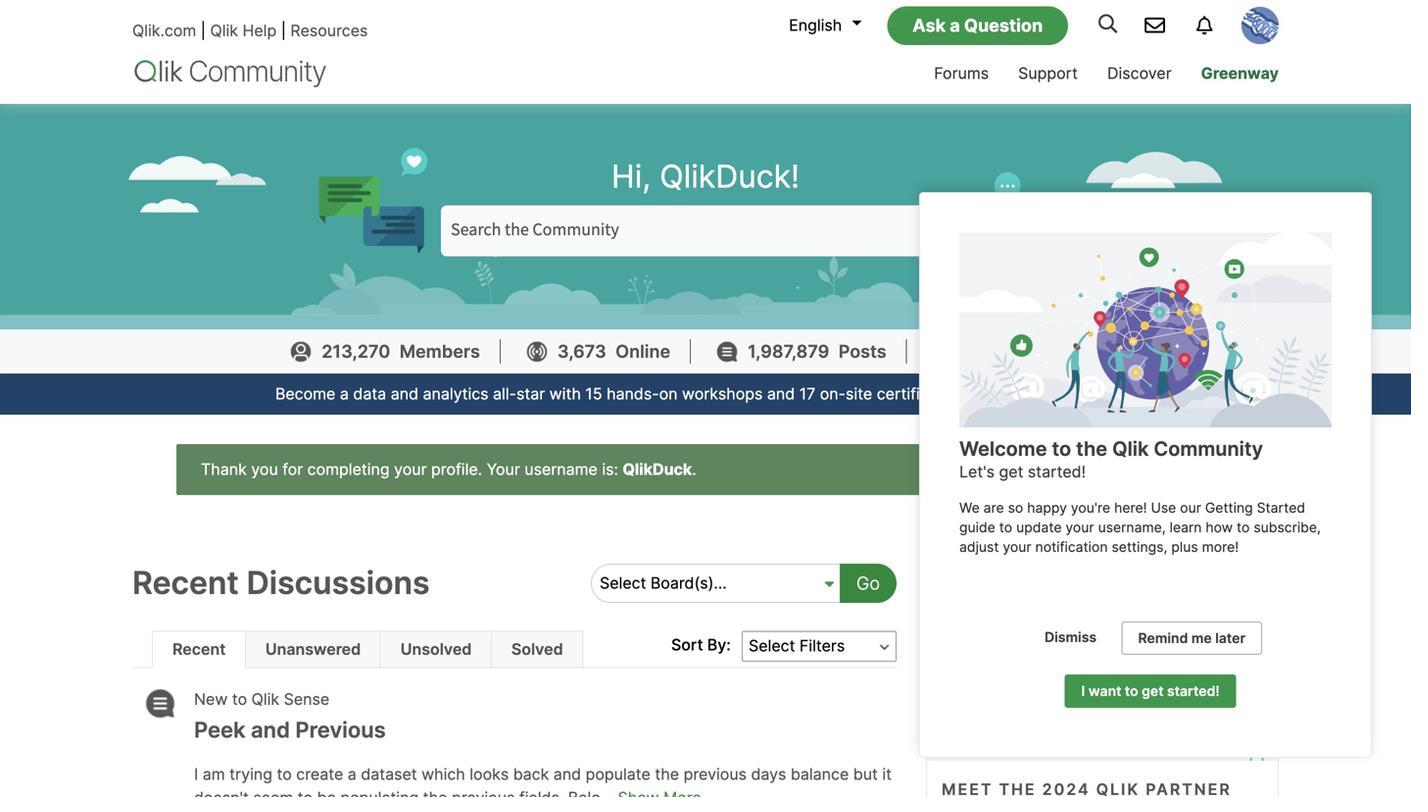 Task type: locate. For each thing, give the bounding box(es) containing it.
started!
[[1028, 462, 1086, 481], [1168, 683, 1220, 700]]

more
[[1090, 384, 1136, 403]]

0 vertical spatial started!
[[1028, 462, 1086, 481]]

0 horizontal spatial qlik
[[210, 21, 238, 40]]

1 horizontal spatial previous
[[684, 765, 747, 784]]

discover button
[[1093, 46, 1187, 104]]

the down the which
[[423, 788, 448, 797]]

recent up recent link on the left bottom
[[132, 564, 239, 601]]

2 vertical spatial your
[[1003, 539, 1032, 555]]

1 horizontal spatial i
[[1082, 683, 1086, 700]]

tab list containing recent
[[152, 631, 584, 668]]

to
[[1053, 437, 1072, 461], [1000, 519, 1013, 536], [1237, 519, 1250, 536], [1125, 683, 1139, 700], [232, 690, 247, 709], [277, 765, 292, 784], [298, 788, 313, 797]]

1 horizontal spatial get
[[1142, 683, 1164, 700]]

0 horizontal spatial i
[[194, 765, 198, 784]]

discussions
[[247, 564, 430, 601]]

0 horizontal spatial |
[[201, 21, 206, 40]]

qlikduck image
[[1242, 7, 1279, 44]]

previous down looks
[[452, 788, 515, 797]]

started! down remind me later button
[[1168, 683, 1220, 700]]

a left data
[[340, 384, 349, 403]]

0 horizontal spatial started!
[[1028, 462, 1086, 481]]

1 vertical spatial get
[[1142, 683, 1164, 700]]

your
[[487, 460, 520, 479]]

0 horizontal spatial get
[[1000, 462, 1024, 481]]

hi,
[[612, 157, 651, 195]]

profile.
[[431, 460, 482, 479]]

2 horizontal spatial the
[[1077, 437, 1108, 461]]

workshops
[[682, 384, 763, 403]]

recent up new
[[173, 640, 226, 659]]

started! up happy
[[1028, 462, 1086, 481]]

solved
[[512, 640, 563, 659]]

english
[[789, 16, 842, 35]]

| right qlik.com link
[[201, 21, 206, 40]]

0 vertical spatial recent
[[132, 564, 239, 601]]

a for become
[[340, 384, 349, 403]]

community
[[1154, 437, 1264, 461]]

1 vertical spatial your
[[1066, 519, 1095, 536]]

1 vertical spatial started!
[[1168, 683, 1220, 700]]

online
[[616, 341, 671, 362]]

your up notification
[[1066, 519, 1095, 536]]

go
[[857, 573, 880, 594]]

1 vertical spatial a
[[340, 384, 349, 403]]

213,270 members
[[322, 341, 480, 362]]

tab list
[[152, 631, 584, 668]]

dismiss
[[1045, 629, 1097, 646]]

2 vertical spatial a
[[348, 765, 357, 784]]

menu bar containing forums
[[799, 46, 1294, 104]]

your down update
[[1003, 539, 1032, 555]]

discover
[[1108, 64, 1172, 83]]

the right populate
[[655, 765, 680, 784]]

trying
[[230, 765, 273, 784]]

i inside i am trying to create a dataset which looks back and populate the previous days balance but it doesn't seem to be populating the previous fields. belo...
[[194, 765, 198, 784]]

guide
[[960, 519, 996, 536]]

1 horizontal spatial started!
[[1168, 683, 1220, 700]]

|
[[201, 21, 206, 40], [281, 21, 286, 40]]

1 horizontal spatial the
[[655, 765, 680, 784]]

solutions
[[1043, 341, 1123, 362]]

the down "learn more" link
[[1077, 437, 1108, 461]]

want
[[1089, 683, 1122, 700]]

remind me later
[[1139, 630, 1246, 647]]

1 vertical spatial the
[[655, 765, 680, 784]]

| right help
[[281, 21, 286, 40]]

1 horizontal spatial |
[[281, 21, 286, 40]]

2 horizontal spatial qlik
[[1113, 437, 1149, 461]]

3,673
[[558, 341, 607, 362]]

i left 'want'
[[1082, 683, 1086, 700]]

with
[[550, 384, 581, 403]]

it
[[883, 765, 892, 784]]

doesn't
[[194, 788, 249, 797]]

more!
[[1203, 539, 1239, 555]]

i inside button
[[1082, 683, 1086, 700]]

unanswered
[[266, 640, 361, 659]]

learn
[[1034, 384, 1086, 403]]

0 vertical spatial previous
[[684, 765, 747, 784]]

2 horizontal spatial your
[[1066, 519, 1095, 536]]

resources link
[[291, 21, 368, 40]]

148,867 solutions
[[964, 341, 1123, 362]]

thank
[[201, 460, 247, 479]]

0 vertical spatial the
[[1077, 437, 1108, 461]]

your
[[394, 460, 427, 479], [1066, 519, 1095, 536], [1003, 539, 1032, 555]]

i am trying to create a dataset which looks back and populate the previous days balance but it doesn't seem to be populating the previous fields. belo...
[[194, 765, 892, 797]]

0 vertical spatial i
[[1082, 683, 1086, 700]]

to inside new to qlik sense peek and previous
[[232, 690, 247, 709]]

1,987,879 posts
[[748, 341, 887, 362]]

qlik
[[210, 21, 238, 40], [1113, 437, 1149, 461], [252, 690, 280, 709]]

happy
[[1028, 500, 1068, 516]]

dismiss button
[[1029, 622, 1113, 653]]

and down new to qlik sense 'link'
[[251, 717, 290, 743]]

2 vertical spatial qlik
[[252, 690, 280, 709]]

2 vertical spatial the
[[423, 788, 448, 797]]

let's
[[960, 462, 995, 481]]

to down learn
[[1053, 437, 1072, 461]]

all-
[[493, 384, 517, 403]]

site
[[846, 384, 873, 403]]

and up belo...
[[554, 765, 581, 784]]

menu bar
[[799, 46, 1294, 104]]

i left "am"
[[194, 765, 198, 784]]

posts
[[839, 341, 887, 362]]

remind me later button
[[1122, 622, 1263, 655]]

getting
[[1206, 500, 1254, 516]]

use
[[1151, 500, 1177, 516]]

data
[[353, 384, 386, 403]]

to right 'want'
[[1125, 683, 1139, 700]]

get inside welcome to the qlik community let's get started!
[[1000, 462, 1024, 481]]

peek
[[194, 717, 246, 743]]

1 vertical spatial i
[[194, 765, 198, 784]]

a inside i am trying to create a dataset which looks back and populate the previous days balance but it doesn't seem to be populating the previous fields. belo...
[[348, 765, 357, 784]]

to right new
[[232, 690, 247, 709]]

qlik left sense
[[252, 690, 280, 709]]

options!
[[970, 384, 1030, 403]]

qlikduck!
[[660, 157, 800, 195]]

0 vertical spatial get
[[1000, 462, 1024, 481]]

later
[[1216, 630, 1246, 647]]

15
[[586, 384, 603, 403]]

0 vertical spatial qlik
[[210, 21, 238, 40]]

qlik inside new to qlik sense peek and previous
[[252, 690, 280, 709]]

started! inside welcome to the qlik community let's get started!
[[1028, 462, 1086, 481]]

a right "ask"
[[950, 14, 960, 36]]

and inside i am trying to create a dataset which looks back and populate the previous days balance but it doesn't seem to be populating the previous fields. belo...
[[554, 765, 581, 784]]

ask a question link
[[888, 6, 1069, 45]]

0 vertical spatial a
[[950, 14, 960, 36]]

recent link
[[173, 640, 226, 659]]

a
[[950, 14, 960, 36], [340, 384, 349, 403], [348, 765, 357, 784]]

1 horizontal spatial qlik
[[252, 690, 280, 709]]

1 vertical spatial recent
[[173, 640, 226, 659]]

your left profile.
[[394, 460, 427, 479]]

1 | from the left
[[201, 21, 206, 40]]

qlik down more
[[1113, 437, 1149, 461]]

am
[[203, 765, 225, 784]]

get down the welcome
[[1000, 462, 1024, 481]]

update
[[1017, 519, 1062, 536]]

completing
[[308, 460, 390, 479]]

be
[[317, 788, 336, 797]]

sort
[[672, 635, 703, 655]]

1 vertical spatial qlik
[[1113, 437, 1149, 461]]

3,673 online
[[558, 341, 671, 362]]

get
[[1000, 462, 1024, 481], [1142, 683, 1164, 700]]

previous
[[296, 717, 386, 743]]

for
[[283, 460, 303, 479]]

0 horizontal spatial your
[[394, 460, 427, 479]]

forum image
[[139, 689, 177, 718]]

to right how
[[1237, 519, 1250, 536]]

a right the create on the left
[[348, 765, 357, 784]]

recent
[[132, 564, 239, 601], [173, 640, 226, 659]]

previous left days
[[684, 765, 747, 784]]

populate
[[586, 765, 651, 784]]

previous
[[684, 765, 747, 784], [452, 788, 515, 797]]

plus
[[1172, 539, 1199, 555]]

qlik left help
[[210, 21, 238, 40]]

qlik connect image
[[927, 565, 1278, 761]]

a inside ask a question 'link'
[[950, 14, 960, 36]]

and inside new to qlik sense peek and previous
[[251, 717, 290, 743]]

get inside button
[[1142, 683, 1164, 700]]

to up seem on the bottom
[[277, 765, 292, 784]]

days
[[751, 765, 787, 784]]

greenway link
[[1187, 46, 1294, 104]]

recent for recent discussions
[[132, 564, 239, 601]]

welcome to the qlik community dialog
[[920, 192, 1373, 758]]

get right 'want'
[[1142, 683, 1164, 700]]

username
[[525, 460, 598, 479]]

1 vertical spatial previous
[[452, 788, 515, 797]]



Task type: describe. For each thing, give the bounding box(es) containing it.
star
[[517, 384, 545, 403]]

sense
[[284, 690, 330, 709]]

qlik.com link
[[132, 21, 196, 40]]

sort by:
[[672, 635, 731, 655]]

i for i want to get started!
[[1082, 683, 1086, 700]]

1,987,879
[[748, 341, 830, 362]]

qlik help link
[[210, 21, 277, 40]]

learn
[[1170, 519, 1202, 536]]

username,
[[1099, 519, 1166, 536]]

greenway
[[1202, 64, 1279, 83]]

unanswered link
[[266, 640, 361, 659]]

welcome to the qlik community let's get started!
[[960, 437, 1264, 481]]

and left 17
[[768, 384, 795, 403]]

subscribe,
[[1254, 519, 1321, 536]]

but
[[854, 765, 878, 784]]

qlik for resources
[[210, 21, 238, 40]]

seem
[[253, 788, 293, 797]]

to left be
[[298, 788, 313, 797]]

solved link
[[512, 640, 563, 659]]

become a data and analytics all-star with 15 hands-on workshops and 17 on-site certification options! learn more
[[275, 384, 1136, 403]]

certification
[[877, 384, 966, 403]]

ask
[[913, 14, 946, 36]]

213,270
[[322, 341, 390, 362]]

0 horizontal spatial previous
[[452, 788, 515, 797]]

here!
[[1115, 500, 1148, 516]]

ask a question
[[913, 14, 1043, 36]]

qlikduck
[[623, 460, 692, 479]]

1 horizontal spatial your
[[1003, 539, 1032, 555]]

board(s)...
[[651, 574, 727, 593]]

hi, qlikduck!
[[612, 157, 800, 195]]

unsolved
[[401, 640, 472, 659]]

select board(s)... button
[[592, 565, 834, 602]]

to down so
[[1000, 519, 1013, 536]]

recent for recent link on the left bottom
[[173, 640, 226, 659]]

and right data
[[391, 384, 419, 403]]

hands-
[[607, 384, 659, 403]]

started! inside button
[[1168, 683, 1220, 700]]

balance
[[791, 765, 849, 784]]

qlik.com | qlik help | resources
[[132, 21, 368, 40]]

learn more link
[[1034, 384, 1136, 403]]

2 | from the left
[[281, 21, 286, 40]]

to inside the 'i want to get started!' button
[[1125, 683, 1139, 700]]

qlik inside welcome to the qlik community let's get started!
[[1113, 437, 1149, 461]]

by:
[[708, 635, 731, 655]]

0 horizontal spatial the
[[423, 788, 448, 797]]

how
[[1206, 519, 1233, 536]]

recent discussions
[[132, 564, 430, 601]]

dataset
[[361, 765, 417, 784]]

i want to get started!
[[1082, 683, 1220, 700]]

select
[[600, 574, 646, 593]]

help
[[243, 21, 277, 40]]

0 vertical spatial your
[[394, 460, 427, 479]]

a for ask
[[950, 14, 960, 36]]

forums
[[935, 64, 989, 83]]

new to qlik sense link
[[194, 689, 330, 710]]

which
[[422, 765, 465, 784]]

i want to get started! button
[[1065, 675, 1237, 708]]

i for i am trying to create a dataset which looks back and populate the previous days balance but it doesn't seem to be populating the previous fields. belo...
[[194, 765, 198, 784]]

on-
[[820, 384, 846, 403]]

populating
[[341, 788, 419, 797]]

we
[[960, 500, 980, 516]]

forums button
[[920, 46, 1004, 104]]

settings,
[[1112, 539, 1168, 555]]

members
[[400, 341, 480, 362]]

select board(s)...
[[600, 574, 727, 593]]

unsolved link
[[401, 640, 472, 659]]

question
[[965, 14, 1043, 36]]

remind
[[1139, 630, 1189, 647]]

to inside welcome to the qlik community let's get started!
[[1053, 437, 1072, 461]]

17
[[800, 384, 816, 403]]

welcome
[[960, 437, 1048, 461]]

new
[[194, 690, 228, 709]]

support button
[[1004, 46, 1093, 104]]

qlik image
[[132, 59, 328, 89]]

peek and previous link
[[194, 717, 896, 743]]

so
[[1008, 500, 1024, 516]]

go button
[[840, 564, 897, 603]]

thank you for completing your profile. your username is: qlikduck .
[[201, 460, 697, 479]]

qlik for and
[[252, 690, 280, 709]]

the inside welcome to the qlik community let's get started!
[[1077, 437, 1108, 461]]

looks
[[470, 765, 509, 784]]

you
[[251, 460, 278, 479]]

resources
[[291, 21, 368, 40]]

create
[[296, 765, 343, 784]]

back
[[513, 765, 549, 784]]



Task type: vqa. For each thing, say whether or not it's contained in the screenshot.
star
yes



